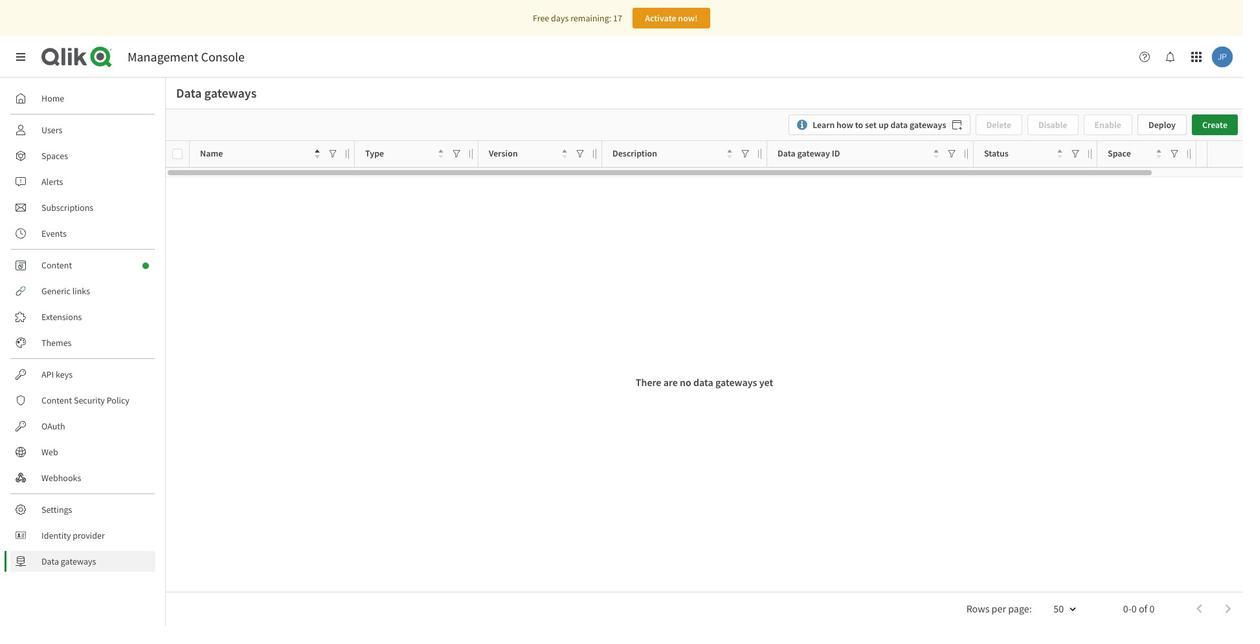 Task type: describe. For each thing, give the bounding box(es) containing it.
learn how to set up data gateways
[[813, 119, 947, 131]]

keys
[[56, 369, 73, 381]]

generic links
[[41, 286, 90, 297]]

page:
[[1009, 603, 1032, 616]]

spaces
[[41, 150, 68, 162]]

rows per page:
[[967, 603, 1032, 616]]

events
[[41, 228, 67, 240]]

deploy
[[1149, 119, 1176, 131]]

activate
[[645, 12, 677, 24]]

free
[[533, 12, 549, 24]]

1 horizontal spatial data
[[891, 119, 908, 131]]

themes
[[41, 337, 72, 349]]

0 horizontal spatial data
[[694, 376, 714, 389]]

api
[[41, 369, 54, 381]]

gateways right up
[[910, 119, 947, 131]]

activate now!
[[645, 12, 698, 24]]

content link
[[10, 255, 155, 276]]

1 horizontal spatial data
[[176, 85, 202, 101]]

users
[[41, 124, 62, 136]]

name button
[[200, 145, 320, 163]]

generic links link
[[10, 281, 155, 302]]

security
[[74, 395, 105, 407]]

gateways inside navigation pane element
[[61, 556, 96, 568]]

up
[[879, 119, 889, 131]]

gateways left yet
[[716, 376, 757, 389]]

webhooks
[[41, 473, 81, 484]]

2 0 from the left
[[1150, 603, 1155, 616]]

provider
[[73, 530, 105, 542]]

learn
[[813, 119, 835, 131]]

date
[[1207, 148, 1225, 160]]

webhooks link
[[10, 468, 155, 489]]

yet
[[760, 376, 773, 389]]

content for content security policy
[[41, 395, 72, 407]]

settings link
[[10, 500, 155, 521]]

gateway
[[798, 148, 830, 160]]

data inside button
[[778, 148, 796, 160]]

content security policy link
[[10, 391, 155, 411]]

themes link
[[10, 333, 155, 354]]

no
[[680, 376, 692, 389]]

remaining:
[[571, 12, 612, 24]]

50
[[1054, 603, 1064, 616]]

create
[[1203, 119, 1228, 131]]

creat
[[1227, 148, 1244, 160]]

set
[[865, 119, 877, 131]]

policy
[[107, 395, 129, 407]]

version
[[489, 148, 518, 160]]

data gateway id button
[[778, 145, 939, 163]]

0-0 of 0
[[1124, 603, 1155, 616]]

web link
[[10, 442, 155, 463]]

spaces link
[[10, 146, 155, 166]]

free days remaining: 17
[[533, 12, 622, 24]]

management
[[128, 49, 199, 65]]

oauth link
[[10, 416, 155, 437]]

to
[[855, 119, 864, 131]]

management console element
[[128, 49, 245, 65]]

id
[[832, 148, 840, 160]]

are
[[664, 376, 678, 389]]

links
[[72, 286, 90, 297]]

deploy button
[[1138, 115, 1187, 135]]

rows
[[967, 603, 990, 616]]

new connector image
[[142, 263, 149, 269]]

management console
[[128, 49, 245, 65]]

identity provider
[[41, 530, 105, 542]]



Task type: locate. For each thing, give the bounding box(es) containing it.
web
[[41, 447, 58, 459]]

2 vertical spatial data
[[41, 556, 59, 568]]

gateways down the identity provider link
[[61, 556, 96, 568]]

data right no on the right bottom of page
[[694, 376, 714, 389]]

data
[[176, 85, 202, 101], [778, 148, 796, 160], [41, 556, 59, 568]]

data right up
[[891, 119, 908, 131]]

generic
[[41, 286, 71, 297]]

0-
[[1124, 603, 1132, 616]]

home
[[41, 93, 64, 104]]

settings
[[41, 505, 72, 516]]

api keys
[[41, 369, 73, 381]]

status button
[[984, 145, 1063, 163]]

data gateways inside navigation pane element
[[41, 556, 96, 568]]

content
[[41, 260, 72, 271], [41, 395, 72, 407]]

subscriptions link
[[10, 198, 155, 218]]

per
[[992, 603, 1006, 616]]

data gateways down console
[[176, 85, 257, 101]]

1 content from the top
[[41, 260, 72, 271]]

type button
[[365, 145, 444, 163]]

1 0 from the left
[[1132, 603, 1137, 616]]

content for content
[[41, 260, 72, 271]]

1 horizontal spatial 0
[[1150, 603, 1155, 616]]

50 button
[[1038, 599, 1085, 621]]

0 vertical spatial data
[[891, 119, 908, 131]]

date creat button
[[1207, 145, 1244, 163]]

gateways down console
[[204, 85, 257, 101]]

learn how to set up data gateways link
[[789, 115, 971, 135]]

console
[[201, 49, 245, 65]]

version button
[[489, 145, 567, 163]]

days
[[551, 12, 569, 24]]

oauth
[[41, 421, 65, 433]]

now!
[[678, 12, 698, 24]]

identity provider link
[[10, 526, 155, 547]]

alerts
[[41, 176, 63, 188]]

data inside navigation pane element
[[41, 556, 59, 568]]

extensions link
[[10, 307, 155, 328]]

date creat
[[1207, 148, 1244, 160]]

alerts link
[[10, 172, 155, 192]]

0 right the of
[[1150, 603, 1155, 616]]

0 horizontal spatial 0
[[1132, 603, 1137, 616]]

type
[[365, 148, 384, 160]]

description button
[[613, 145, 733, 163]]

data left gateway in the right of the page
[[778, 148, 796, 160]]

gateways
[[204, 85, 257, 101], [910, 119, 947, 131], [716, 376, 757, 389], [61, 556, 96, 568]]

data down management console element
[[176, 85, 202, 101]]

1 vertical spatial data
[[778, 148, 796, 160]]

there
[[636, 376, 662, 389]]

close sidebar menu image
[[16, 52, 26, 62]]

name
[[200, 148, 223, 160]]

how
[[837, 119, 854, 131]]

users link
[[10, 120, 155, 141]]

home link
[[10, 88, 155, 109]]

2 content from the top
[[41, 395, 72, 407]]

data down identity
[[41, 556, 59, 568]]

0 horizontal spatial data
[[41, 556, 59, 568]]

1 horizontal spatial data gateways
[[176, 85, 257, 101]]

data
[[891, 119, 908, 131], [694, 376, 714, 389]]

content security policy
[[41, 395, 129, 407]]

api keys link
[[10, 365, 155, 385]]

there are no data gateways yet
[[636, 376, 773, 389]]

space
[[1108, 148, 1131, 160]]

status
[[984, 148, 1009, 160]]

data gateways
[[176, 85, 257, 101], [41, 556, 96, 568]]

events link
[[10, 223, 155, 244]]

data gateways down identity provider
[[41, 556, 96, 568]]

identity
[[41, 530, 71, 542]]

0 left the of
[[1132, 603, 1137, 616]]

2 horizontal spatial data
[[778, 148, 796, 160]]

content up generic
[[41, 260, 72, 271]]

activate now! link
[[633, 8, 710, 28]]

data gateways link
[[10, 552, 155, 573]]

content down api keys
[[41, 395, 72, 407]]

navigation pane element
[[0, 83, 165, 578]]

0 vertical spatial content
[[41, 260, 72, 271]]

0 vertical spatial data
[[176, 85, 202, 101]]

1 vertical spatial content
[[41, 395, 72, 407]]

description
[[613, 148, 657, 160]]

0 horizontal spatial data gateways
[[41, 556, 96, 568]]

1 vertical spatial data gateways
[[41, 556, 96, 568]]

of
[[1139, 603, 1148, 616]]

james peterson image
[[1212, 47, 1233, 67]]

extensions
[[41, 312, 82, 323]]

0 vertical spatial data gateways
[[176, 85, 257, 101]]

0
[[1132, 603, 1137, 616], [1150, 603, 1155, 616]]

space button
[[1108, 145, 1162, 163]]

17
[[613, 12, 622, 24]]

1 vertical spatial data
[[694, 376, 714, 389]]

data gateway id
[[778, 148, 840, 160]]

create button
[[1192, 115, 1238, 135]]

subscriptions
[[41, 202, 93, 214]]



Task type: vqa. For each thing, say whether or not it's contained in the screenshot.
Remaining:
yes



